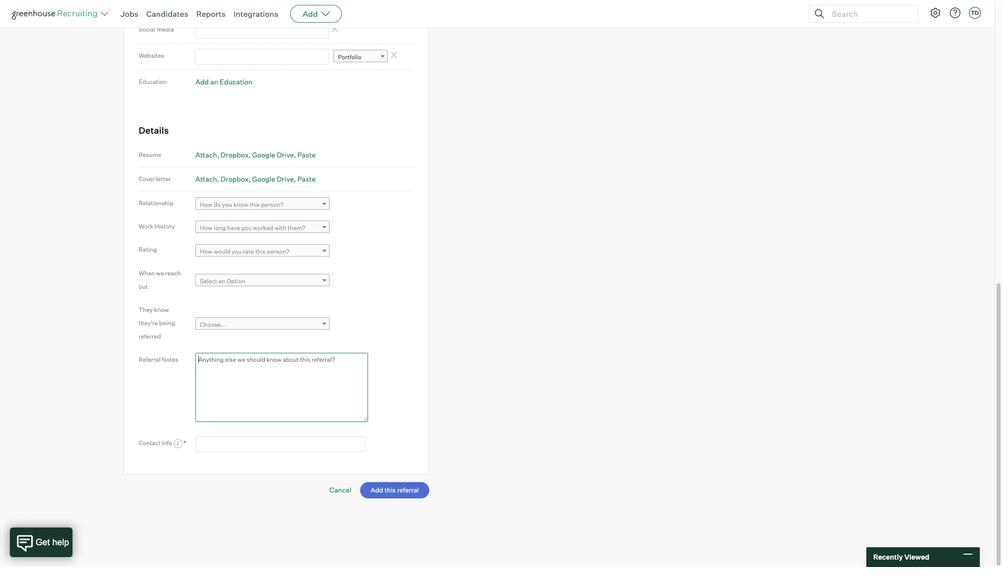 Task type: locate. For each thing, give the bounding box(es) containing it.
reports link
[[196, 9, 226, 19]]

dropbox
[[221, 150, 249, 159], [221, 175, 249, 183]]

0 vertical spatial an
[[210, 78, 218, 86]]

how would you rate this person? link
[[196, 244, 330, 258]]

you left the rate
[[232, 248, 242, 255]]

None file field
[[12, 518, 137, 528], [0, 530, 125, 541], [12, 518, 137, 528], [0, 530, 125, 541]]

1 vertical spatial how
[[200, 224, 213, 232]]

0 horizontal spatial know
[[154, 306, 169, 313]]

add
[[303, 9, 318, 19], [196, 78, 209, 86]]

dropbox link
[[221, 150, 251, 159], [221, 175, 251, 183]]

attach for cover letter
[[196, 175, 217, 183]]

info
[[162, 439, 172, 447]]

2 google from the top
[[252, 175, 275, 183]]

1 attach dropbox google drive paste from the top
[[196, 150, 316, 159]]

0 vertical spatial google
[[252, 150, 275, 159]]

candidates
[[146, 9, 188, 19]]

know inside they know they're being referred
[[154, 306, 169, 313]]

drive
[[277, 150, 294, 159], [277, 175, 294, 183]]

2 google drive link from the top
[[252, 175, 296, 183]]

reach
[[165, 269, 181, 277]]

2 attach link from the top
[[196, 175, 219, 183]]

0 vertical spatial google drive link
[[252, 150, 296, 159]]

how
[[200, 201, 213, 208], [200, 224, 213, 232], [200, 248, 213, 255]]

0 vertical spatial drive
[[277, 150, 294, 159]]

1 dropbox from the top
[[221, 150, 249, 159]]

paste link
[[298, 150, 316, 159], [298, 175, 316, 183]]

an for select
[[219, 278, 225, 285]]

dropbox for resume
[[221, 150, 249, 159]]

0 vertical spatial paste link
[[298, 150, 316, 159]]

1 google drive link from the top
[[252, 150, 296, 159]]

2 drive from the top
[[277, 175, 294, 183]]

None text field
[[196, 22, 329, 38], [196, 49, 329, 65], [196, 22, 329, 38], [196, 49, 329, 65]]

recently
[[874, 553, 903, 561]]

3 how from the top
[[200, 248, 213, 255]]

cancel link
[[330, 486, 352, 494]]

drive for cover letter
[[277, 175, 294, 183]]

0 vertical spatial this
[[250, 201, 260, 208]]

this up how long have you worked with them?
[[250, 201, 260, 208]]

know up being
[[154, 306, 169, 313]]

0 vertical spatial attach link
[[196, 150, 219, 159]]

how left do at the left top of page
[[200, 201, 213, 208]]

an
[[210, 78, 218, 86], [219, 278, 225, 285]]

know right do at the left top of page
[[234, 201, 248, 208]]

history
[[155, 223, 175, 230]]

2 vertical spatial you
[[232, 248, 242, 255]]

how left would
[[200, 248, 213, 255]]

2 dropbox from the top
[[221, 175, 249, 183]]

0 vertical spatial you
[[222, 201, 232, 208]]

0 vertical spatial know
[[234, 201, 248, 208]]

0 vertical spatial paste
[[298, 150, 316, 159]]

add inside popup button
[[303, 9, 318, 19]]

this right the rate
[[255, 248, 266, 255]]

they're
[[139, 319, 158, 327]]

1 how from the top
[[200, 201, 213, 208]]

dropbox link for resume
[[221, 150, 251, 159]]

you right have
[[242, 224, 252, 232]]

0 vertical spatial person?
[[261, 201, 284, 208]]

1 vertical spatial paste link
[[298, 175, 316, 183]]

this for rate
[[255, 248, 266, 255]]

work history
[[139, 223, 175, 230]]

google
[[252, 150, 275, 159], [252, 175, 275, 183]]

person? down with
[[267, 248, 290, 255]]

0 vertical spatial dropbox link
[[221, 150, 251, 159]]

2 dropbox link from the top
[[221, 175, 251, 183]]

2 paste link from the top
[[298, 175, 316, 183]]

1 vertical spatial this
[[255, 248, 266, 255]]

1 drive from the top
[[277, 150, 294, 159]]

1 vertical spatial dropbox link
[[221, 175, 251, 183]]

1 vertical spatial attach
[[196, 175, 217, 183]]

select an option link
[[196, 274, 330, 288]]

you
[[222, 201, 232, 208], [242, 224, 252, 232], [232, 248, 242, 255]]

1 vertical spatial add
[[196, 78, 209, 86]]

person? up with
[[261, 201, 284, 208]]

media
[[157, 25, 174, 33]]

social
[[139, 25, 156, 33]]

would
[[214, 248, 230, 255]]

1 vertical spatial attach link
[[196, 175, 219, 183]]

None text field
[[196, 0, 329, 12], [196, 436, 366, 452], [196, 0, 329, 12], [196, 436, 366, 452]]

1 vertical spatial google
[[252, 175, 275, 183]]

1 google from the top
[[252, 150, 275, 159]]

person? for how would you rate this person?
[[267, 248, 290, 255]]

attach link
[[196, 150, 219, 159], [196, 175, 219, 183]]

0 vertical spatial add
[[303, 9, 318, 19]]

1 horizontal spatial know
[[234, 201, 248, 208]]

how for how long have you worked with them?
[[200, 224, 213, 232]]

1 vertical spatial paste
[[298, 175, 316, 183]]

td
[[972, 9, 980, 16]]

0 vertical spatial attach dropbox google drive paste
[[196, 150, 316, 159]]

portfolio link
[[334, 50, 388, 64]]

td button
[[970, 7, 981, 19]]

know
[[234, 201, 248, 208], [154, 306, 169, 313]]

person?
[[261, 201, 284, 208], [267, 248, 290, 255]]

1 paste from the top
[[298, 150, 316, 159]]

being
[[159, 319, 175, 327]]

paste for cover letter
[[298, 175, 316, 183]]

attach
[[196, 150, 217, 159], [196, 175, 217, 183]]

you right do at the left top of page
[[222, 201, 232, 208]]

this
[[250, 201, 260, 208], [255, 248, 266, 255]]

google for resume
[[252, 150, 275, 159]]

1 vertical spatial person?
[[267, 248, 290, 255]]

None submit
[[361, 482, 430, 499]]

1 vertical spatial attach dropbox google drive paste
[[196, 175, 316, 183]]

td button
[[968, 5, 983, 21]]

1 attach link from the top
[[196, 150, 219, 159]]

1 vertical spatial drive
[[277, 175, 294, 183]]

1 paste link from the top
[[298, 150, 316, 159]]

google for cover letter
[[252, 175, 275, 183]]

candidates link
[[146, 9, 188, 19]]

we
[[156, 269, 164, 277]]

relationship
[[139, 199, 173, 207]]

paste
[[298, 150, 316, 159], [298, 175, 316, 183]]

you for rate
[[232, 248, 242, 255]]

0 vertical spatial dropbox
[[221, 150, 249, 159]]

0 vertical spatial how
[[200, 201, 213, 208]]

how do you know this person?
[[200, 201, 284, 208]]

1 vertical spatial google drive link
[[252, 175, 296, 183]]

long
[[214, 224, 226, 232]]

2 attach dropbox google drive paste from the top
[[196, 175, 316, 183]]

attach dropbox google drive paste
[[196, 150, 316, 159], [196, 175, 316, 183]]

do
[[214, 201, 221, 208]]

1 vertical spatial dropbox
[[221, 175, 249, 183]]

paste link for resume
[[298, 150, 316, 159]]

2 attach from the top
[[196, 175, 217, 183]]

google drive link
[[252, 150, 296, 159], [252, 175, 296, 183]]

an for add
[[210, 78, 218, 86]]

attach dropbox google drive paste for resume
[[196, 150, 316, 159]]

dropbox link for cover letter
[[221, 175, 251, 183]]

paste for resume
[[298, 150, 316, 159]]

choose...
[[200, 321, 226, 328]]

this for know
[[250, 201, 260, 208]]

1 vertical spatial know
[[154, 306, 169, 313]]

referral
[[139, 356, 161, 363]]

google drive link for cover letter
[[252, 175, 296, 183]]

how left 'long' on the left top of page
[[200, 224, 213, 232]]

contact
[[139, 439, 161, 447]]

2 how from the top
[[200, 224, 213, 232]]

1 horizontal spatial add
[[303, 9, 318, 19]]

1 vertical spatial an
[[219, 278, 225, 285]]

2 paste from the top
[[298, 175, 316, 183]]

0 vertical spatial attach
[[196, 150, 217, 159]]

attach link for cover letter
[[196, 175, 219, 183]]

education
[[220, 78, 253, 86], [139, 78, 167, 86]]

0 horizontal spatial add
[[196, 78, 209, 86]]

1 dropbox link from the top
[[221, 150, 251, 159]]

contact info
[[139, 439, 174, 447]]

add button
[[290, 5, 342, 23]]

2 vertical spatial how
[[200, 248, 213, 255]]

google drive link for resume
[[252, 150, 296, 159]]

1 attach from the top
[[196, 150, 217, 159]]



Task type: vqa. For each thing, say whether or not it's contained in the screenshot.
Social Templates
no



Task type: describe. For each thing, give the bounding box(es) containing it.
add an education link
[[196, 78, 253, 86]]

cover letter
[[139, 175, 171, 183]]

*
[[184, 439, 186, 447]]

configure image
[[930, 7, 942, 19]]

add for add
[[303, 9, 318, 19]]

rating
[[139, 246, 157, 253]]

attach link for resume
[[196, 150, 219, 159]]

rate
[[243, 248, 254, 255]]

when
[[139, 269, 155, 277]]

details
[[139, 125, 169, 136]]

have
[[227, 224, 240, 232]]

viewed
[[905, 553, 930, 561]]

integrations link
[[234, 9, 279, 19]]

option
[[227, 278, 246, 285]]

reports
[[196, 9, 226, 19]]

add for add an education
[[196, 78, 209, 86]]

how for how do you know this person?
[[200, 201, 213, 208]]

out
[[139, 283, 148, 290]]

dropbox for cover letter
[[221, 175, 249, 183]]

integrations
[[234, 9, 279, 19]]

notes
[[162, 356, 178, 363]]

person? for how do you know this person?
[[261, 201, 284, 208]]

personal link
[[334, 0, 388, 12]]

1 vertical spatial you
[[242, 224, 252, 232]]

jobs link
[[120, 9, 138, 19]]

select an option
[[200, 278, 246, 285]]

recently viewed
[[874, 553, 930, 561]]

cover
[[139, 175, 155, 183]]

worked
[[253, 224, 273, 232]]

how long have you worked with them?
[[200, 224, 305, 232]]

referral notes
[[139, 356, 178, 363]]

when we reach out
[[139, 269, 181, 290]]

you for know
[[222, 201, 232, 208]]

how long have you worked with them? link
[[196, 221, 330, 235]]

paste link for cover letter
[[298, 175, 316, 183]]

1 horizontal spatial education
[[220, 78, 253, 86]]

how do you know this person? link
[[196, 198, 330, 212]]

attach dropbox google drive paste for cover letter
[[196, 175, 316, 183]]

they know they're being referred
[[139, 306, 175, 340]]

websites
[[139, 52, 164, 59]]

cancel
[[330, 486, 352, 494]]

add an education
[[196, 78, 253, 86]]

resume
[[139, 151, 161, 158]]

jobs
[[120, 9, 138, 19]]

with
[[275, 224, 287, 232]]

them?
[[288, 224, 305, 232]]

choose... link
[[196, 317, 330, 332]]

0 horizontal spatial education
[[139, 78, 167, 86]]

greenhouse recruiting image
[[12, 8, 101, 20]]

referred
[[139, 333, 161, 340]]

personal
[[338, 1, 362, 8]]

work
[[139, 223, 153, 230]]

they
[[139, 306, 153, 313]]

Referral Notes text field
[[196, 353, 368, 422]]

Search text field
[[830, 7, 910, 21]]

select
[[200, 278, 217, 285]]

letter
[[156, 175, 171, 183]]

attach for resume
[[196, 150, 217, 159]]

drive for resume
[[277, 150, 294, 159]]

how would you rate this person?
[[200, 248, 290, 255]]

how for how would you rate this person?
[[200, 248, 213, 255]]

portfolio
[[338, 53, 362, 61]]

social media
[[139, 25, 174, 33]]



